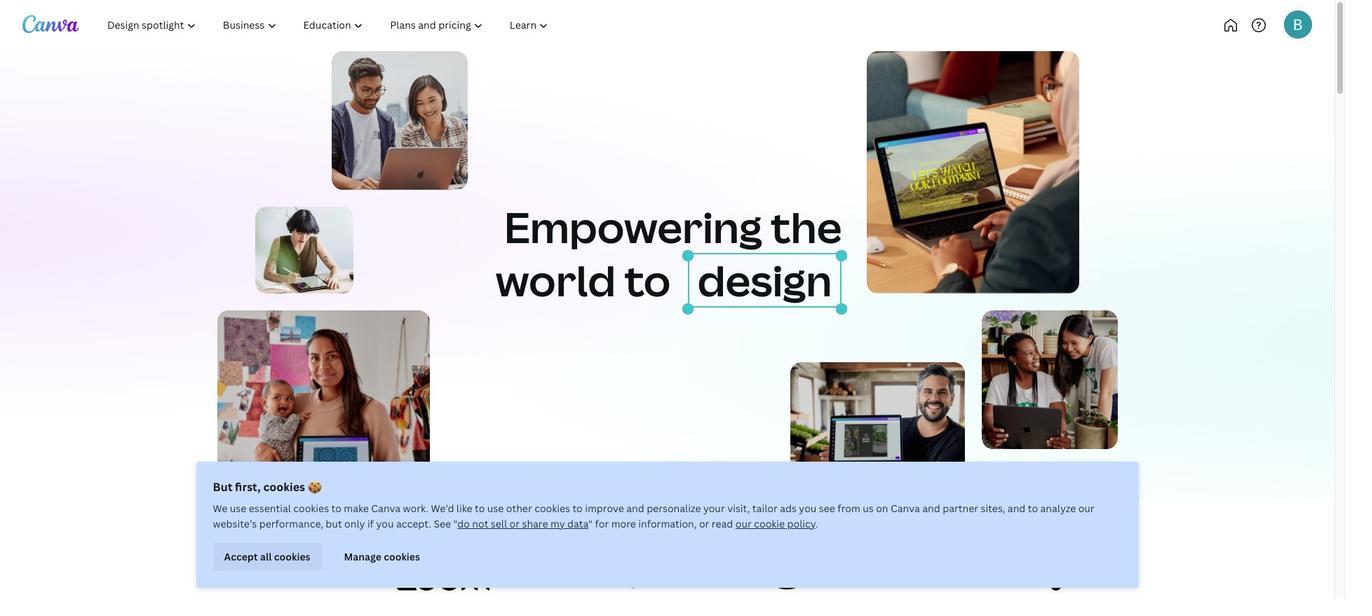 Task type: describe. For each thing, give the bounding box(es) containing it.
first,
[[235, 480, 261, 495]]

to inside empowering the world to
[[624, 252, 671, 309]]

1 and from the left
[[626, 502, 644, 515]]

empowering the world to
[[496, 198, 842, 309]]

1 or from the left
[[509, 518, 520, 531]]

all
[[260, 550, 272, 564]]

essential
[[249, 502, 291, 515]]

your
[[703, 502, 725, 515]]

cookies down accept.
[[384, 550, 420, 564]]

accept all cookies
[[224, 550, 310, 564]]

cookies up the my
[[534, 502, 570, 515]]

accept all cookies button
[[213, 543, 322, 572]]

improve
[[585, 502, 624, 515]]

on
[[876, 502, 888, 515]]

like
[[456, 502, 472, 515]]

policy
[[787, 518, 815, 531]]

" inside we use essential cookies to make canva work. we'd like to use other cookies to improve and personalize your visit, tailor ads you see from us on canva and partner sites, and to analyze our website's performance, but only if you accept. see "
[[453, 518, 457, 531]]

not
[[472, 518, 488, 531]]

other
[[506, 502, 532, 515]]

sites,
[[981, 502, 1005, 515]]

ads
[[780, 502, 797, 515]]

performance,
[[259, 518, 323, 531]]

make
[[344, 502, 369, 515]]

the
[[771, 198, 842, 256]]

design
[[697, 252, 832, 309]]

we
[[213, 502, 227, 515]]

sell
[[491, 518, 507, 531]]

our cookie policy link
[[735, 518, 815, 531]]

2 use from the left
[[487, 502, 504, 515]]

cookie
[[754, 518, 785, 531]]

our inside we use essential cookies to make canva work. we'd like to use other cookies to improve and personalize your visit, tailor ads you see from us on canva and partner sites, and to analyze our website's performance, but only if you accept. see "
[[1078, 502, 1094, 515]]

partner
[[943, 502, 978, 515]]

my
[[550, 518, 565, 531]]

cookies down 🍪
[[293, 502, 329, 515]]

by
[[258, 574, 269, 586]]

more
[[611, 518, 636, 531]]

read
[[712, 518, 733, 531]]

tailor
[[752, 502, 778, 515]]

trusted
[[217, 574, 256, 586]]

manage
[[344, 550, 381, 564]]

do
[[457, 518, 470, 531]]

for
[[595, 518, 609, 531]]

data
[[567, 518, 588, 531]]



Task type: vqa. For each thing, say whether or not it's contained in the screenshot.
use
yes



Task type: locate. For each thing, give the bounding box(es) containing it.
1 horizontal spatial you
[[799, 502, 817, 515]]

canva right on
[[891, 502, 920, 515]]

0 vertical spatial you
[[799, 502, 817, 515]]

0 vertical spatial our
[[1078, 502, 1094, 515]]

🍪
[[308, 480, 322, 495]]

1 horizontal spatial and
[[922, 502, 940, 515]]

our
[[1078, 502, 1094, 515], [735, 518, 752, 531]]

and right sites,
[[1008, 502, 1025, 515]]

0 horizontal spatial our
[[735, 518, 752, 531]]

we'd
[[431, 502, 454, 515]]

us
[[863, 502, 874, 515]]

0 horizontal spatial or
[[509, 518, 520, 531]]

canva
[[371, 502, 401, 515], [891, 502, 920, 515]]

world
[[496, 252, 616, 309]]

accept
[[224, 550, 258, 564]]

0 horizontal spatial "
[[453, 518, 457, 531]]

work.
[[403, 502, 428, 515]]

or
[[509, 518, 520, 531], [699, 518, 709, 531]]

and up the do not sell or share my data " for more information, or read our cookie policy .
[[626, 502, 644, 515]]

1 canva from the left
[[371, 502, 401, 515]]

share
[[522, 518, 548, 531]]

cookies
[[263, 480, 305, 495], [293, 502, 329, 515], [534, 502, 570, 515], [274, 550, 310, 564], [384, 550, 420, 564]]

from
[[838, 502, 860, 515]]

cookies right all
[[274, 550, 310, 564]]

" right the see
[[453, 518, 457, 531]]

"
[[453, 518, 457, 531], [588, 518, 593, 531]]

only
[[344, 518, 365, 531]]

3 and from the left
[[1008, 502, 1025, 515]]

information,
[[638, 518, 697, 531]]

we use essential cookies to make canva work. we'd like to use other cookies to improve and personalize your visit, tailor ads you see from us on canva and partner sites, and to analyze our website's performance, but only if you accept. see "
[[213, 502, 1094, 531]]

0 horizontal spatial use
[[230, 502, 246, 515]]

website's
[[213, 518, 257, 531]]

use up sell
[[487, 502, 504, 515]]

.
[[815, 518, 818, 531]]

1 vertical spatial our
[[735, 518, 752, 531]]

or left 'read'
[[699, 518, 709, 531]]

2 and from the left
[[922, 502, 940, 515]]

manage cookies button
[[333, 543, 431, 572]]

our down visit,
[[735, 518, 752, 531]]

but
[[326, 518, 342, 531]]

do not sell or share my data " for more information, or read our cookie policy .
[[457, 518, 818, 531]]

but
[[213, 480, 232, 495]]

visit,
[[727, 502, 750, 515]]

trusted by
[[217, 574, 269, 586]]

manage cookies
[[344, 550, 420, 564]]

you up policy
[[799, 502, 817, 515]]

2 horizontal spatial and
[[1008, 502, 1025, 515]]

0 horizontal spatial canva
[[371, 502, 401, 515]]

use
[[230, 502, 246, 515], [487, 502, 504, 515]]

personalize
[[647, 502, 701, 515]]

top level navigation element
[[95, 11, 608, 39]]

cookies up essential
[[263, 480, 305, 495]]

2 " from the left
[[588, 518, 593, 531]]

2 canva from the left
[[891, 502, 920, 515]]

1 horizontal spatial or
[[699, 518, 709, 531]]

and left 'partner'
[[922, 502, 940, 515]]

you
[[799, 502, 817, 515], [376, 518, 394, 531]]

1 horizontal spatial canva
[[891, 502, 920, 515]]

and
[[626, 502, 644, 515], [922, 502, 940, 515], [1008, 502, 1025, 515]]

see
[[819, 502, 835, 515]]

1 " from the left
[[453, 518, 457, 531]]

canva up if
[[371, 502, 401, 515]]

use up website's at the left
[[230, 502, 246, 515]]

analyze
[[1040, 502, 1076, 515]]

1 vertical spatial you
[[376, 518, 394, 531]]

do not sell or share my data link
[[457, 518, 588, 531]]

empowering
[[504, 198, 762, 256]]

" left "for"
[[588, 518, 593, 531]]

2 or from the left
[[699, 518, 709, 531]]

or right sell
[[509, 518, 520, 531]]

1 horizontal spatial our
[[1078, 502, 1094, 515]]

accept.
[[396, 518, 431, 531]]

0 horizontal spatial and
[[626, 502, 644, 515]]

to
[[624, 252, 671, 309], [331, 502, 341, 515], [475, 502, 485, 515], [573, 502, 583, 515], [1028, 502, 1038, 515]]

our right analyze
[[1078, 502, 1094, 515]]

if
[[367, 518, 374, 531]]

1 use from the left
[[230, 502, 246, 515]]

you right if
[[376, 518, 394, 531]]

1 horizontal spatial "
[[588, 518, 593, 531]]

0 horizontal spatial you
[[376, 518, 394, 531]]

see
[[434, 518, 451, 531]]

1 horizontal spatial use
[[487, 502, 504, 515]]

but first, cookies 🍪
[[213, 480, 322, 495]]



